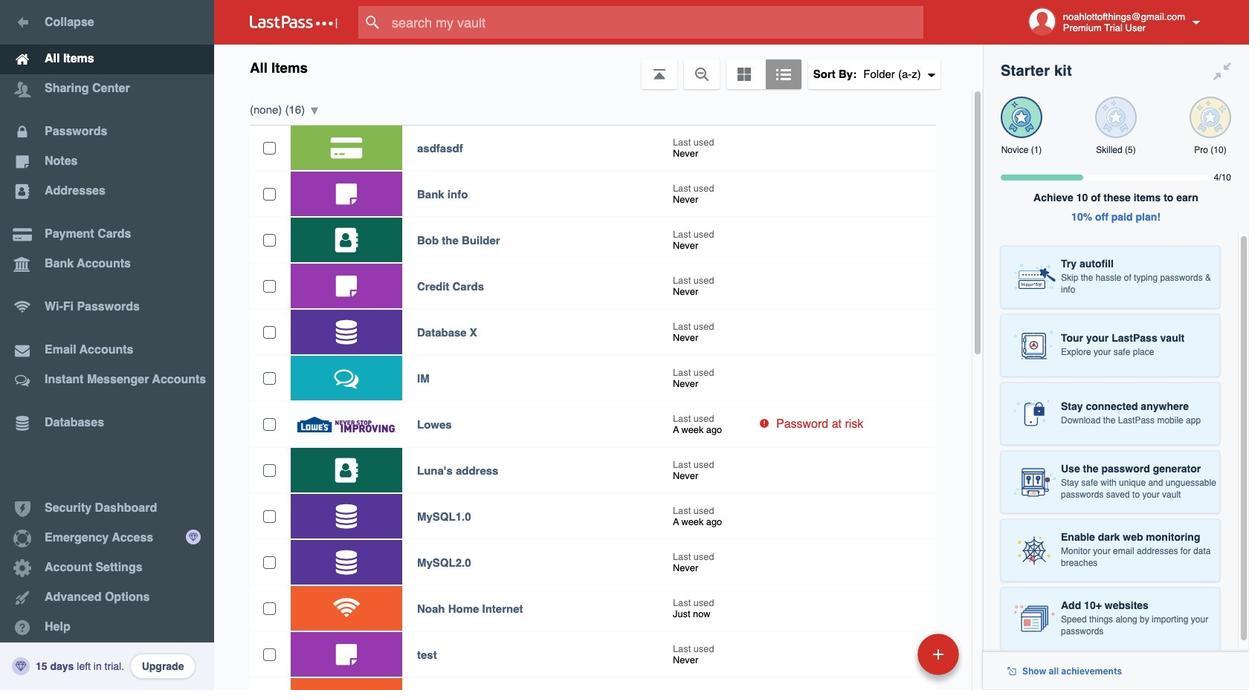 Task type: locate. For each thing, give the bounding box(es) containing it.
main navigation navigation
[[0, 0, 214, 691]]

search my vault text field
[[358, 6, 952, 39]]

Search search field
[[358, 6, 952, 39]]



Task type: vqa. For each thing, say whether or not it's contained in the screenshot.
Vault options navigation
yes



Task type: describe. For each thing, give the bounding box(es) containing it.
new item navigation
[[815, 630, 968, 691]]

vault options navigation
[[214, 45, 983, 89]]

new item element
[[815, 634, 964, 676]]

lastpass image
[[250, 16, 338, 29]]



